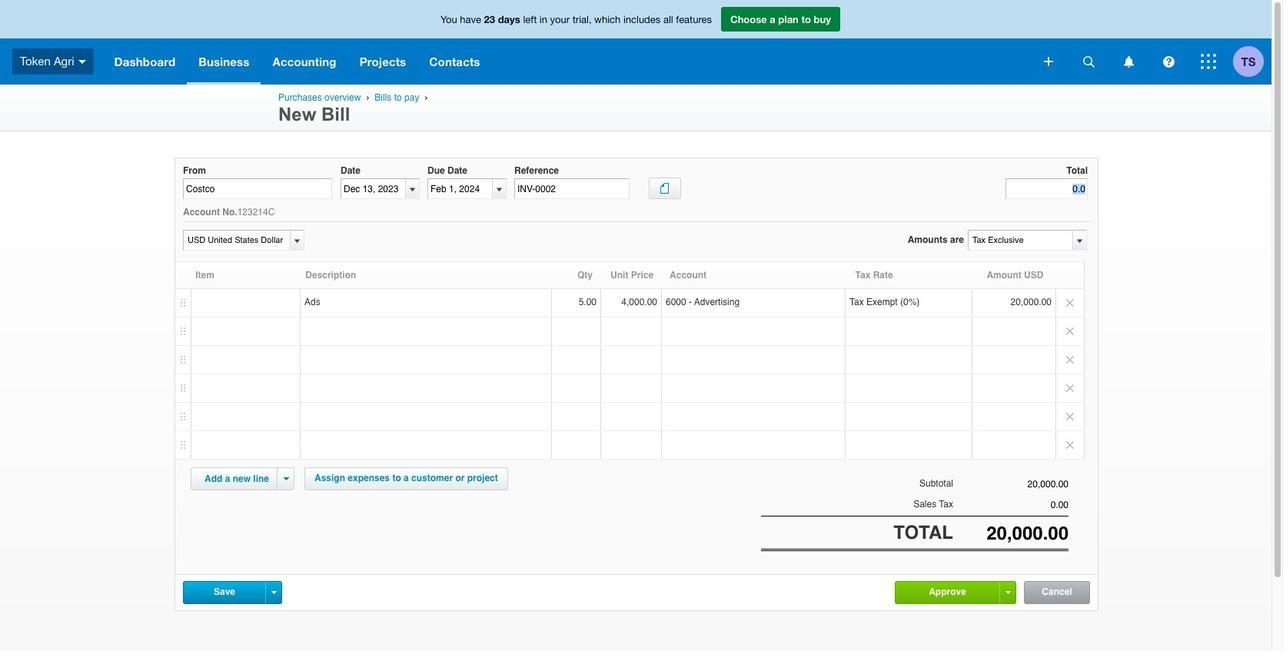 Task type: describe. For each thing, give the bounding box(es) containing it.
you
[[441, 14, 457, 25]]

rate
[[874, 270, 894, 281]]

-
[[689, 297, 692, 308]]

assign expenses to a customer or project link
[[305, 468, 508, 491]]

ads
[[305, 297, 321, 308]]

Date text field
[[342, 179, 405, 199]]

token agri button
[[0, 38, 103, 85]]

add
[[205, 474, 223, 485]]

(0%)
[[901, 297, 920, 308]]

amounts are
[[908, 235, 965, 246]]

new
[[233, 474, 251, 485]]

more save options... image
[[271, 592, 277, 595]]

dashboard
[[114, 55, 176, 68]]

0 horizontal spatial svg image
[[1045, 57, 1054, 66]]

contacts button
[[418, 38, 492, 85]]

projects
[[360, 55, 406, 68]]

1 horizontal spatial svg image
[[1124, 56, 1134, 67]]

tax for tax exempt (0%)
[[850, 297, 864, 308]]

account for account no. 123214c
[[183, 207, 220, 218]]

amounts
[[908, 235, 948, 246]]

accounting button
[[261, 38, 348, 85]]

approve
[[929, 587, 967, 598]]

to inside purchases overview › bills to pay › new bill
[[394, 92, 402, 103]]

1 date from the left
[[341, 165, 361, 176]]

features
[[676, 14, 712, 25]]

bills to pay link
[[375, 92, 420, 103]]

customer
[[412, 473, 453, 484]]

2 delete line item image from the top
[[1057, 432, 1085, 460]]

ts
[[1242, 54, 1256, 68]]

choose
[[731, 13, 767, 25]]

amount usd
[[987, 270, 1044, 281]]

add a new line
[[205, 474, 269, 485]]

6000
[[666, 297, 687, 308]]

accounting
[[273, 55, 337, 68]]

cancel
[[1043, 587, 1073, 598]]

expenses
[[348, 473, 390, 484]]

item
[[196, 270, 215, 281]]

qty
[[578, 270, 593, 281]]

projects button
[[348, 38, 418, 85]]

includes
[[624, 14, 661, 25]]

approve link
[[896, 582, 1000, 603]]

amount
[[987, 270, 1022, 281]]

business
[[199, 55, 250, 68]]

unit
[[611, 270, 629, 281]]

5.00
[[579, 297, 597, 308]]

exempt
[[867, 297, 898, 308]]

pay
[[405, 92, 420, 103]]

subtotal
[[920, 479, 954, 490]]

business button
[[187, 38, 261, 85]]

usd
[[1025, 270, 1044, 281]]

add a new line link
[[195, 469, 278, 490]]

project
[[467, 473, 498, 484]]

4,000.00
[[622, 297, 658, 308]]

a for line
[[225, 474, 230, 485]]

svg image inside token agri popup button
[[78, 60, 86, 64]]

Due Date text field
[[428, 179, 492, 199]]

3 delete line item image from the top
[[1057, 346, 1085, 374]]

agri
[[54, 54, 74, 67]]

overview
[[325, 92, 361, 103]]

account for account
[[670, 270, 707, 281]]

have
[[460, 14, 482, 25]]

20,000.00
[[1011, 297, 1052, 308]]

unit price
[[611, 270, 654, 281]]

more add line options... image
[[283, 478, 289, 481]]

23
[[484, 13, 495, 25]]

sales
[[914, 499, 937, 510]]

a inside assign expenses to a customer or project 'link'
[[404, 473, 409, 484]]



Task type: locate. For each thing, give the bounding box(es) containing it.
2 horizontal spatial svg image
[[1163, 56, 1175, 67]]

svg image
[[1202, 54, 1217, 69], [1124, 56, 1134, 67], [1045, 57, 1054, 66]]

2 date from the left
[[448, 165, 468, 176]]

1 vertical spatial account
[[670, 270, 707, 281]]

2 horizontal spatial svg image
[[1202, 54, 1217, 69]]

tax left rate
[[856, 270, 871, 281]]

banner containing ts
[[0, 0, 1272, 85]]

2 horizontal spatial a
[[770, 13, 776, 25]]

date up date text box
[[341, 165, 361, 176]]

banner
[[0, 0, 1272, 85]]

purchases overview › bills to pay › new bill
[[278, 92, 431, 125]]

None text field
[[183, 179, 332, 199], [954, 480, 1069, 490], [183, 179, 332, 199], [954, 480, 1069, 490]]

a left customer
[[404, 473, 409, 484]]

Total text field
[[1006, 179, 1088, 199]]

1 horizontal spatial a
[[404, 473, 409, 484]]

delete line item image
[[1057, 375, 1085, 403], [1057, 432, 1085, 460]]

to left 'buy'
[[802, 13, 811, 25]]

tax rate
[[856, 270, 894, 281]]

buy
[[814, 13, 832, 25]]

ts button
[[1234, 38, 1272, 85]]

no.
[[223, 207, 237, 218]]

token agri
[[20, 54, 74, 67]]

line
[[253, 474, 269, 485]]

your
[[550, 14, 570, 25]]

token
[[20, 54, 51, 67]]

0 vertical spatial tax
[[856, 270, 871, 281]]

1 vertical spatial tax
[[850, 297, 864, 308]]

1 horizontal spatial ›
[[425, 92, 428, 102]]

all
[[664, 14, 674, 25]]

0 vertical spatial delete line item image
[[1057, 375, 1085, 403]]

price
[[631, 270, 654, 281]]

4 delete line item image from the top
[[1057, 403, 1085, 431]]

to right expenses
[[393, 473, 401, 484]]

total
[[894, 522, 954, 544]]

description
[[306, 270, 356, 281]]

0 horizontal spatial a
[[225, 474, 230, 485]]

trial,
[[573, 14, 592, 25]]

account no. 123214c
[[183, 207, 275, 218]]

date up due date text box
[[448, 165, 468, 176]]

a left plan
[[770, 13, 776, 25]]

1 delete line item image from the top
[[1057, 290, 1085, 317]]

tax exempt (0%)
[[850, 297, 920, 308]]

bills
[[375, 92, 392, 103]]

total
[[1067, 165, 1088, 176]]

sales tax
[[914, 499, 954, 510]]

to inside 'link'
[[393, 473, 401, 484]]

cancel button
[[1025, 582, 1090, 604]]

2 delete line item image from the top
[[1057, 318, 1085, 346]]

1 › from the left
[[366, 92, 370, 102]]

1 vertical spatial to
[[394, 92, 402, 103]]

0 horizontal spatial ›
[[366, 92, 370, 102]]

contacts
[[429, 55, 480, 68]]

›
[[366, 92, 370, 102], [425, 92, 428, 102]]

a
[[770, 13, 776, 25], [404, 473, 409, 484], [225, 474, 230, 485]]

left
[[523, 14, 537, 25]]

save
[[214, 587, 235, 598]]

123214c
[[237, 207, 275, 218]]

a inside add a new line link
[[225, 474, 230, 485]]

tax for tax rate
[[856, 270, 871, 281]]

to
[[802, 13, 811, 25], [394, 92, 402, 103], [393, 473, 401, 484]]

6000 - advertising
[[666, 297, 740, 308]]

1 horizontal spatial date
[[448, 165, 468, 176]]

a right add
[[225, 474, 230, 485]]

plan
[[779, 13, 799, 25]]

tax left the exempt
[[850, 297, 864, 308]]

choose a plan to buy
[[731, 13, 832, 25]]

0 horizontal spatial account
[[183, 207, 220, 218]]

or
[[456, 473, 465, 484]]

account
[[183, 207, 220, 218], [670, 270, 707, 281]]

reference
[[515, 165, 559, 176]]

due date
[[428, 165, 468, 176]]

days
[[498, 13, 521, 25]]

more approve options... image
[[1006, 592, 1011, 595]]

advertising
[[695, 297, 740, 308]]

tax
[[856, 270, 871, 281], [850, 297, 864, 308], [940, 499, 954, 510]]

0 vertical spatial account
[[183, 207, 220, 218]]

0 vertical spatial to
[[802, 13, 811, 25]]

are
[[951, 235, 965, 246]]

dashboard link
[[103, 38, 187, 85]]

a for to
[[770, 13, 776, 25]]

date
[[341, 165, 361, 176], [448, 165, 468, 176]]

› right 'pay'
[[425, 92, 428, 102]]

which
[[595, 14, 621, 25]]

purchases
[[278, 92, 322, 103]]

2 vertical spatial tax
[[940, 499, 954, 510]]

1 horizontal spatial account
[[670, 270, 707, 281]]

Reference text field
[[515, 179, 630, 199]]

account up -
[[670, 270, 707, 281]]

you have 23 days left in your trial, which includes all features
[[441, 13, 712, 25]]

› left bills
[[366, 92, 370, 102]]

0 horizontal spatial svg image
[[78, 60, 86, 64]]

purchases overview link
[[278, 92, 361, 103]]

in
[[540, 14, 548, 25]]

to left 'pay'
[[394, 92, 402, 103]]

1 vertical spatial delete line item image
[[1057, 432, 1085, 460]]

from
[[183, 165, 206, 176]]

delete line item image
[[1057, 290, 1085, 317], [1057, 318, 1085, 346], [1057, 346, 1085, 374], [1057, 403, 1085, 431]]

save link
[[184, 582, 265, 603]]

0 horizontal spatial date
[[341, 165, 361, 176]]

None text field
[[184, 231, 288, 250], [969, 231, 1072, 250], [954, 500, 1069, 510], [954, 523, 1069, 544], [184, 231, 288, 250], [969, 231, 1072, 250], [954, 500, 1069, 510], [954, 523, 1069, 544]]

2 › from the left
[[425, 92, 428, 102]]

account left no.
[[183, 207, 220, 218]]

due
[[428, 165, 445, 176]]

new
[[278, 104, 316, 125]]

assign
[[315, 473, 345, 484]]

svg image
[[1083, 56, 1095, 67], [1163, 56, 1175, 67], [78, 60, 86, 64]]

1 delete line item image from the top
[[1057, 375, 1085, 403]]

assign expenses to a customer or project
[[315, 473, 498, 484]]

bill
[[322, 104, 350, 125]]

1 horizontal spatial svg image
[[1083, 56, 1095, 67]]

tax right sales
[[940, 499, 954, 510]]

2 vertical spatial to
[[393, 473, 401, 484]]



Task type: vqa. For each thing, say whether or not it's contained in the screenshot.
4,000.00
yes



